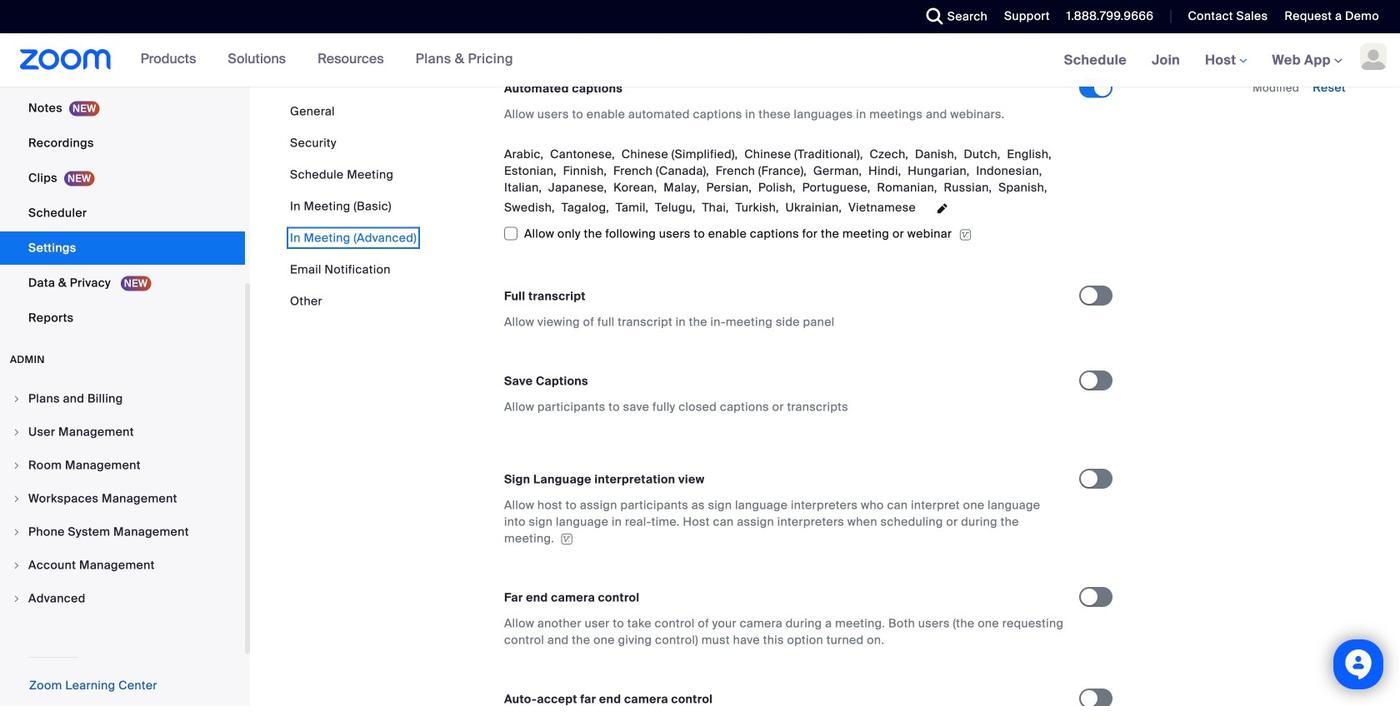 Task type: vqa. For each thing, say whether or not it's contained in the screenshot.
Family
no



Task type: locate. For each thing, give the bounding box(es) containing it.
right image
[[12, 394, 22, 404], [12, 461, 22, 471]]

right image for third 'menu item' from the top
[[12, 461, 22, 471]]

0 vertical spatial right image
[[12, 394, 22, 404]]

profile picture image
[[1361, 43, 1387, 70]]

2 menu item from the top
[[0, 417, 245, 449]]

personal menu menu
[[0, 0, 245, 337]]

zoom logo image
[[20, 49, 111, 70]]

banner
[[0, 33, 1401, 88]]

meetings navigation
[[1052, 33, 1401, 88]]

4 menu item from the top
[[0, 484, 245, 515]]

1 vertical spatial right image
[[12, 461, 22, 471]]

menu item
[[0, 384, 245, 415], [0, 417, 245, 449], [0, 450, 245, 482], [0, 484, 245, 515], [0, 517, 245, 549], [0, 550, 245, 582], [0, 584, 245, 615]]

2 right image from the top
[[12, 494, 22, 504]]

menu bar
[[290, 103, 417, 310]]

5 menu item from the top
[[0, 517, 245, 549]]

5 right image from the top
[[12, 594, 22, 604]]

1 right image from the top
[[12, 394, 22, 404]]

application
[[504, 498, 1065, 548]]

right image
[[12, 428, 22, 438], [12, 494, 22, 504], [12, 528, 22, 538], [12, 561, 22, 571], [12, 594, 22, 604]]

2 right image from the top
[[12, 461, 22, 471]]

1 right image from the top
[[12, 428, 22, 438]]



Task type: describe. For each thing, give the bounding box(es) containing it.
support version for sign language interpretation view image
[[559, 534, 575, 546]]

admin menu menu
[[0, 384, 245, 617]]

4 right image from the top
[[12, 561, 22, 571]]

product information navigation
[[128, 33, 526, 87]]

7 menu item from the top
[[0, 584, 245, 615]]

side navigation navigation
[[0, 0, 250, 707]]

3 menu item from the top
[[0, 450, 245, 482]]

1 menu item from the top
[[0, 384, 245, 415]]

6 menu item from the top
[[0, 550, 245, 582]]

right image for seventh 'menu item' from the bottom of the admin menu menu
[[12, 394, 22, 404]]

3 right image from the top
[[12, 528, 22, 538]]

support version for allow only the following users to enable captions for the meeting or webinar image
[[959, 228, 972, 243]]

add caption languages image
[[929, 201, 956, 216]]



